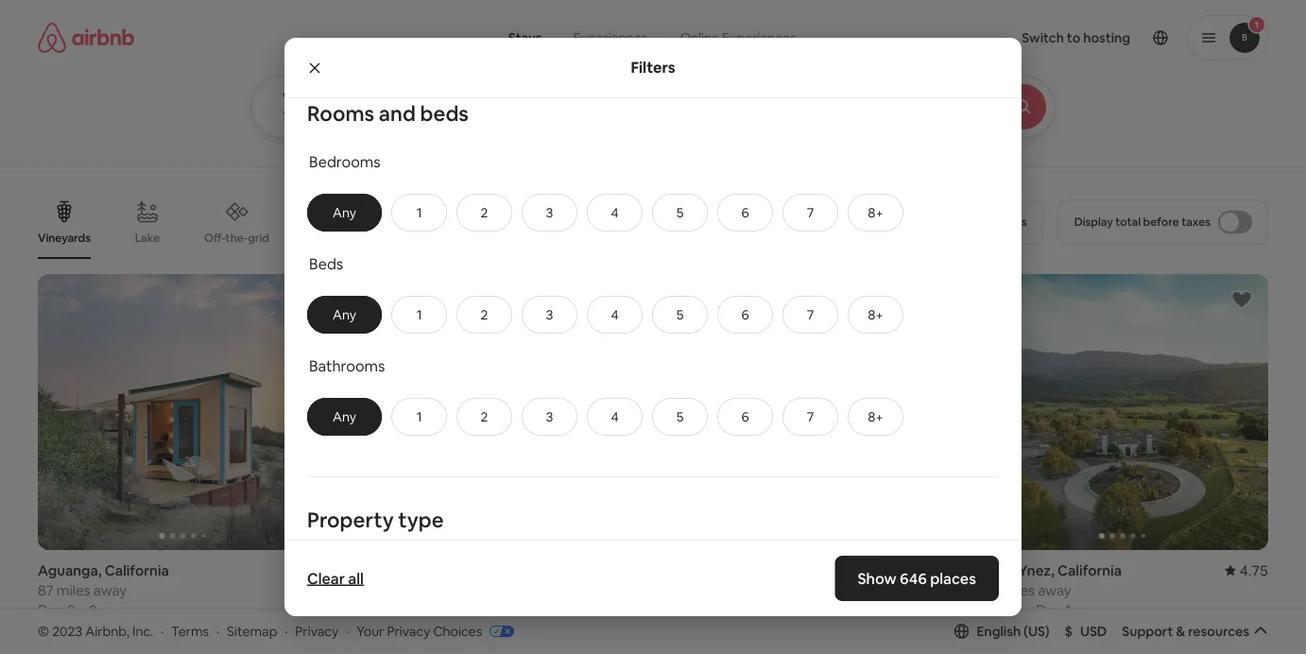 Task type: vqa. For each thing, say whether or not it's contained in the screenshot.
leftmost results
no



Task type: describe. For each thing, give the bounding box(es) containing it.
beds
[[309, 254, 343, 273]]

6 for bedrooms
[[742, 204, 749, 221]]

3 button for beds
[[522, 296, 578, 334]]

malibu,
[[351, 561, 399, 580]]

aguanga, california 87 miles away dec 3 – 8 $170 night
[[38, 561, 169, 645]]

privacy inside your privacy choices link
[[387, 623, 430, 640]]

8+ element for beds
[[868, 306, 884, 323]]

87
[[38, 581, 53, 599]]

4 for bedrooms
[[611, 204, 619, 221]]

your privacy choices
[[357, 623, 482, 640]]

$3,795
[[351, 626, 395, 645]]

type
[[398, 506, 444, 533]]

4.75
[[1240, 561, 1269, 580]]

$2,383
[[978, 626, 1022, 645]]

terms · sitemap · privacy ·
[[171, 623, 349, 640]]

2 button for bathrooms
[[457, 398, 512, 436]]

8+ button for beds
[[848, 296, 904, 334]]

before
[[1144, 215, 1179, 229]]

amazing for amazing pools
[[826, 231, 873, 245]]

7 button for beds
[[783, 296, 839, 334]]

grid
[[248, 230, 269, 245]]

bathrooms
[[309, 356, 385, 375]]

sitemap link
[[227, 623, 277, 640]]

filters
[[631, 58, 676, 77]]

any element for beds
[[327, 306, 362, 323]]

lake
[[135, 231, 160, 245]]

nov inside santa ynez, california 110 miles away nov 26 – dec 1 $2,383 night
[[978, 601, 1004, 619]]

4 · from the left
[[346, 623, 349, 640]]

california for malibu, california 40 miles away nov 1 – 6 $3,795 night
[[402, 561, 466, 580]]

show 646 places
[[858, 569, 977, 588]]

any button for beds
[[307, 296, 382, 334]]

filters dialog
[[285, 38, 1022, 654]]

your privacy choices link
[[357, 623, 514, 641]]

1 button for bedrooms
[[391, 194, 447, 231]]

110
[[978, 581, 998, 599]]

group containing off-the-grid
[[38, 185, 945, 259]]

amazing pools
[[826, 231, 905, 245]]

clear all
[[307, 569, 364, 588]]

7 button for bathrooms
[[783, 398, 839, 436]]

any element for bedrooms
[[327, 204, 362, 221]]

8+ button for bedrooms
[[848, 194, 904, 231]]

6 for beds
[[742, 306, 749, 323]]

2 for bathrooms
[[481, 408, 488, 425]]

off-
[[204, 230, 226, 245]]

dec inside santa ynez, california 110 miles away nov 26 – dec 1 $2,383 night
[[1036, 601, 1063, 619]]

santa ynez, california 110 miles away nov 26 – dec 1 $2,383 night
[[978, 561, 1122, 645]]

online experiences
[[680, 29, 796, 46]]

away for 8
[[93, 581, 127, 599]]

beds
[[420, 100, 469, 126]]

usd
[[1080, 623, 1107, 640]]

places
[[930, 569, 977, 588]]

(us)
[[1024, 623, 1050, 640]]

night inside aguanga, california 87 miles away dec 3 – 8 $170 night
[[72, 626, 105, 645]]

2 for bedrooms
[[481, 204, 488, 221]]

english
[[977, 623, 1021, 640]]

1 button for bathrooms
[[391, 398, 447, 436]]

show for show map
[[610, 539, 644, 556]]

resources
[[1188, 623, 1250, 640]]

1 privacy from the left
[[295, 623, 339, 640]]

4.95
[[300, 561, 329, 580]]

aguanga,
[[38, 561, 102, 580]]

6 button for bathrooms
[[718, 398, 773, 436]]

malibu, california 40 miles away nov 1 – 6 $3,795 night
[[351, 561, 466, 645]]

night inside nov 1 – 6 $1,091 night
[[709, 626, 742, 645]]

away inside santa ynez, california 110 miles away nov 26 – dec 1 $2,383 night
[[1038, 581, 1072, 599]]

6 button for beds
[[718, 296, 773, 334]]

6 button for bedrooms
[[718, 194, 773, 231]]

rooms
[[307, 100, 374, 126]]

ynez,
[[1019, 561, 1055, 580]]

group for malibu, california
[[351, 274, 642, 550]]

– inside santa ynez, california 110 miles away nov 26 – dec 1 $2,383 night
[[1026, 601, 1033, 619]]

profile element
[[842, 0, 1269, 76]]

$170
[[38, 626, 69, 645]]

any for bathrooms
[[333, 408, 356, 425]]

4.75 out of 5 average rating image
[[1225, 561, 1269, 580]]

miles for 1
[[371, 581, 405, 599]]

$
[[1065, 623, 1073, 640]]

views
[[599, 230, 629, 245]]

2 button for bedrooms
[[457, 194, 512, 231]]

nov inside "malibu, california 40 miles away nov 1 – 6 $3,795 night"
[[351, 601, 377, 619]]

2023
[[52, 623, 82, 640]]

your
[[357, 623, 384, 640]]

– inside nov 1 – 6 $1,091 night
[[702, 601, 710, 619]]

any for beds
[[333, 306, 356, 323]]

1 inside "malibu, california 40 miles away nov 1 – 6 $3,795 night"
[[380, 601, 386, 619]]

6 for bathrooms
[[742, 408, 749, 425]]

40
[[351, 581, 368, 599]]

inc.
[[132, 623, 153, 640]]

property type
[[307, 506, 444, 533]]

– inside "malibu, california 40 miles away nov 1 – 6 $3,795 night"
[[389, 601, 396, 619]]

terms link
[[171, 623, 209, 640]]

display
[[1075, 215, 1113, 229]]

4 button for bathrooms
[[587, 398, 643, 436]]

online
[[680, 29, 719, 46]]

2 button for beds
[[457, 296, 512, 334]]

map
[[646, 539, 674, 556]]

5 button for bathrooms
[[652, 398, 708, 436]]

7 for beds
[[807, 306, 814, 323]]

group for santa ynez, california
[[978, 274, 1269, 550]]

english (us)
[[977, 623, 1050, 640]]

add to wishlist: santa ynez, california image
[[1231, 288, 1254, 311]]

off-the-grid
[[204, 230, 269, 245]]

7 for bedrooms
[[807, 204, 814, 221]]

clear all button
[[298, 560, 373, 597]]

4.95 out of 5 average rating image
[[285, 561, 329, 580]]

show 646 places link
[[835, 556, 999, 601]]

mansions
[[744, 231, 794, 245]]

8+ button for bathrooms
[[848, 398, 904, 436]]

8+ for beds
[[868, 306, 884, 323]]

7 button for bedrooms
[[783, 194, 839, 231]]

taxes
[[1182, 215, 1211, 229]]

5 for bedrooms
[[677, 204, 684, 221]]

show map button
[[591, 525, 716, 571]]

26
[[1007, 601, 1023, 619]]

support
[[1122, 623, 1174, 640]]

nov inside nov 1 – 6 $1,091 night
[[665, 601, 690, 619]]

the-
[[226, 230, 248, 245]]

add to wishlist: aguanga, california image
[[291, 288, 313, 311]]

© 2023 airbnb, inc. ·
[[38, 623, 164, 640]]

1 · from the left
[[161, 623, 164, 640]]

night inside santa ynez, california 110 miles away nov 26 – dec 1 $2,383 night
[[1026, 626, 1059, 645]]

rooms and beds
[[307, 100, 469, 126]]



Task type: locate. For each thing, give the bounding box(es) containing it.
any element right add to wishlist: aguanga, california image
[[327, 306, 362, 323]]

8+
[[868, 204, 884, 221], [868, 306, 884, 323], [868, 408, 884, 425]]

experiences inside experiences "button"
[[573, 29, 647, 46]]

646
[[900, 569, 927, 588]]

nov 1 – 6 $1,091 night
[[665, 601, 742, 645]]

5 button for bedrooms
[[652, 194, 708, 231]]

privacy link
[[295, 623, 339, 640]]

8+ element for bedrooms
[[868, 204, 884, 221]]

1 horizontal spatial miles
[[371, 581, 405, 599]]

miles down aguanga,
[[57, 581, 90, 599]]

&
[[1176, 623, 1186, 640]]

2 dec from the left
[[1036, 601, 1063, 619]]

1 vertical spatial show
[[858, 569, 897, 588]]

– inside aguanga, california 87 miles away dec 3 – 8 $170 night
[[78, 601, 86, 619]]

2 vertical spatial 5
[[677, 408, 684, 425]]

california for aguanga, california 87 miles away dec 3 – 8 $170 night
[[105, 561, 169, 580]]

1 7 button from the top
[[783, 194, 839, 231]]

any element
[[327, 204, 362, 221], [327, 306, 362, 323], [327, 408, 362, 425]]

2 vertical spatial 8+
[[868, 408, 884, 425]]

2 privacy from the left
[[387, 623, 430, 640]]

0 horizontal spatial california
[[105, 561, 169, 580]]

3 3 button from the top
[[522, 398, 578, 436]]

2 vertical spatial 6 button
[[718, 398, 773, 436]]

away for 6
[[408, 581, 441, 599]]

1 button for beds
[[391, 296, 447, 334]]

– up the $3,795
[[389, 601, 396, 619]]

nov down 40
[[351, 601, 377, 619]]

away
[[93, 581, 127, 599], [408, 581, 441, 599], [1038, 581, 1072, 599]]

3 nov from the left
[[978, 601, 1004, 619]]

2 vertical spatial any element
[[327, 408, 362, 425]]

2 4 from the top
[[611, 306, 619, 323]]

0 horizontal spatial show
[[610, 539, 644, 556]]

0 vertical spatial 5 button
[[652, 194, 708, 231]]

experiences button
[[557, 19, 664, 57]]

away up the your privacy choices
[[408, 581, 441, 599]]

0 vertical spatial 8+
[[868, 204, 884, 221]]

any up the castles
[[333, 204, 356, 221]]

choices
[[433, 623, 482, 640]]

1 horizontal spatial away
[[408, 581, 441, 599]]

1 vertical spatial 7 button
[[783, 296, 839, 334]]

california inside "malibu, california 40 miles away nov 1 – 6 $3,795 night"
[[402, 561, 466, 580]]

property
[[307, 506, 394, 533]]

0 horizontal spatial nov
[[351, 601, 377, 619]]

california inside aguanga, california 87 miles away dec 3 – 8 $170 night
[[105, 561, 169, 580]]

bedrooms
[[309, 152, 381, 171]]

1 miles from the left
[[57, 581, 90, 599]]

miles
[[57, 581, 90, 599], [371, 581, 405, 599], [1001, 581, 1035, 599]]

2 6 button from the top
[[718, 296, 773, 334]]

night right the $3,795
[[398, 626, 431, 645]]

3 away from the left
[[1038, 581, 1072, 599]]

0 vertical spatial 5
[[677, 204, 684, 221]]

english (us) button
[[954, 623, 1050, 640]]

0 vertical spatial 8+ element
[[868, 204, 884, 221]]

away up 8
[[93, 581, 127, 599]]

2 – from the left
[[389, 601, 396, 619]]

· right inc.
[[161, 623, 164, 640]]

2 1 button from the top
[[391, 296, 447, 334]]

away inside "malibu, california 40 miles away nov 1 – 6 $3,795 night"
[[408, 581, 441, 599]]

1 vertical spatial 8+
[[868, 306, 884, 323]]

nov down 110
[[978, 601, 1004, 619]]

0 vertical spatial 8+ button
[[848, 194, 904, 231]]

1 vertical spatial any button
[[307, 296, 382, 334]]

0 horizontal spatial experiences
[[573, 29, 647, 46]]

experiences right the online
[[722, 29, 796, 46]]

0 vertical spatial 4
[[611, 204, 619, 221]]

night inside "malibu, california 40 miles away nov 1 – 6 $3,795 night"
[[398, 626, 431, 645]]

any
[[333, 204, 356, 221], [333, 306, 356, 323], [333, 408, 356, 425]]

· left the your
[[346, 623, 349, 640]]

1 vertical spatial 6 button
[[718, 296, 773, 334]]

california right ynez,
[[1058, 561, 1122, 580]]

2
[[481, 204, 488, 221], [481, 306, 488, 323], [481, 408, 488, 425]]

8+ element for bathrooms
[[868, 408, 884, 425]]

4 for beds
[[611, 306, 619, 323]]

1 8+ element from the top
[[868, 204, 884, 221]]

2 vertical spatial 1 button
[[391, 398, 447, 436]]

nov up $1,091
[[665, 601, 690, 619]]

1 horizontal spatial show
[[858, 569, 897, 588]]

3 for bedrooms
[[546, 204, 553, 221]]

0 horizontal spatial away
[[93, 581, 127, 599]]

amazing left views
[[549, 230, 596, 245]]

california up inc.
[[105, 561, 169, 580]]

5 for bathrooms
[[677, 408, 684, 425]]

any button up bathrooms
[[307, 296, 382, 334]]

any right add to wishlist: aguanga, california image
[[333, 306, 356, 323]]

3 6 button from the top
[[718, 398, 773, 436]]

dec down "87"
[[38, 601, 64, 619]]

1 vertical spatial 1 button
[[391, 296, 447, 334]]

0 horizontal spatial amazing
[[549, 230, 596, 245]]

show left the 646
[[858, 569, 897, 588]]

1 vertical spatial 4 button
[[587, 296, 643, 334]]

1 horizontal spatial dec
[[1036, 601, 1063, 619]]

1 2 button from the top
[[457, 194, 512, 231]]

boats
[[394, 231, 424, 245]]

2 5 button from the top
[[652, 296, 708, 334]]

amazing for amazing views
[[549, 230, 596, 245]]

omg!
[[671, 231, 701, 245]]

8+ element
[[868, 204, 884, 221], [868, 306, 884, 323], [868, 408, 884, 425]]

2 horizontal spatial miles
[[1001, 581, 1035, 599]]

show inside button
[[610, 539, 644, 556]]

group
[[38, 185, 945, 259], [38, 274, 329, 550], [351, 274, 642, 550], [665, 274, 955, 550], [978, 274, 1269, 550]]

None search field
[[251, 0, 1107, 138]]

stays
[[508, 29, 542, 46]]

amazing
[[549, 230, 596, 245], [826, 231, 873, 245]]

any for bedrooms
[[333, 204, 356, 221]]

$1,091
[[665, 626, 706, 645]]

4
[[611, 204, 619, 221], [611, 306, 619, 323], [611, 408, 619, 425]]

add to wishlist: malibu, california image
[[604, 288, 627, 311]]

1 inside nov 1 – 6 $1,091 night
[[693, 601, 699, 619]]

and
[[379, 100, 416, 126]]

display total before taxes button
[[1058, 199, 1269, 245]]

1 any from the top
[[333, 204, 356, 221]]

1 horizontal spatial experiences
[[722, 29, 796, 46]]

where
[[283, 90, 318, 104]]

1 – from the left
[[78, 601, 86, 619]]

2 7 button from the top
[[783, 296, 839, 334]]

2 7 from the top
[[807, 306, 814, 323]]

1 vertical spatial 3 button
[[522, 296, 578, 334]]

show map
[[610, 539, 674, 556]]

experiences
[[573, 29, 647, 46], [722, 29, 796, 46]]

1 vertical spatial any
[[333, 306, 356, 323]]

california inside santa ynez, california 110 miles away nov 26 – dec 1 $2,383 night
[[1058, 561, 1122, 580]]

2 2 from the top
[[481, 306, 488, 323]]

©
[[38, 623, 49, 640]]

any button for bedrooms
[[307, 194, 382, 231]]

2 vertical spatial any button
[[307, 398, 382, 436]]

any down bathrooms
[[333, 408, 356, 425]]

miles down malibu,
[[371, 581, 405, 599]]

Where field
[[283, 107, 530, 124]]

3 miles from the left
[[1001, 581, 1035, 599]]

terms
[[171, 623, 209, 640]]

1 horizontal spatial privacy
[[387, 623, 430, 640]]

· right the terms link
[[216, 623, 220, 640]]

6 inside "malibu, california 40 miles away nov 1 – 6 $3,795 night"
[[399, 601, 408, 619]]

2 2 button from the top
[[457, 296, 512, 334]]

2 experiences from the left
[[722, 29, 796, 46]]

6 inside nov 1 – 6 $1,091 night
[[713, 601, 721, 619]]

3 7 button from the top
[[783, 398, 839, 436]]

2 vertical spatial 4 button
[[587, 398, 643, 436]]

nov
[[351, 601, 377, 619], [665, 601, 690, 619], [978, 601, 1004, 619]]

2 4 button from the top
[[587, 296, 643, 334]]

2 vertical spatial 5 button
[[652, 398, 708, 436]]

1 5 from the top
[[677, 204, 684, 221]]

2 miles from the left
[[371, 581, 405, 599]]

2 horizontal spatial california
[[1058, 561, 1122, 580]]

1 nov from the left
[[351, 601, 377, 619]]

show left the map
[[610, 539, 644, 556]]

2 vertical spatial 2 button
[[457, 398, 512, 436]]

3 for bathrooms
[[546, 408, 553, 425]]

4 button for beds
[[587, 296, 643, 334]]

1 night from the left
[[72, 626, 105, 645]]

pools
[[875, 231, 905, 245]]

night
[[72, 626, 105, 645], [398, 626, 431, 645], [709, 626, 742, 645], [1026, 626, 1059, 645]]

1 2 from the top
[[481, 204, 488, 221]]

1 8+ from the top
[[868, 204, 884, 221]]

miles up '26' on the bottom of page
[[1001, 581, 1035, 599]]

2 8+ from the top
[[868, 306, 884, 323]]

0 vertical spatial any element
[[327, 204, 362, 221]]

5 for beds
[[677, 306, 684, 323]]

4 button
[[587, 194, 643, 231], [587, 296, 643, 334], [587, 398, 643, 436]]

1 vertical spatial 2
[[481, 306, 488, 323]]

1 experiences from the left
[[573, 29, 647, 46]]

1 california from the left
[[105, 561, 169, 580]]

3 inside aguanga, california 87 miles away dec 3 – 8 $170 night
[[67, 601, 75, 619]]

3 california from the left
[[1058, 561, 1122, 580]]

2 vertical spatial 7 button
[[783, 398, 839, 436]]

0 horizontal spatial miles
[[57, 581, 90, 599]]

1 horizontal spatial california
[[402, 561, 466, 580]]

3 2 button from the top
[[457, 398, 512, 436]]

0 vertical spatial 7
[[807, 204, 814, 221]]

8+ button
[[848, 194, 904, 231], [848, 296, 904, 334], [848, 398, 904, 436]]

3 for beds
[[546, 306, 553, 323]]

1 any element from the top
[[327, 204, 362, 221]]

california down type
[[402, 561, 466, 580]]

any element down bathrooms
[[327, 408, 362, 425]]

2 vertical spatial 3 button
[[522, 398, 578, 436]]

4 for bathrooms
[[611, 408, 619, 425]]

0 vertical spatial 2
[[481, 204, 488, 221]]

1 vertical spatial any element
[[327, 306, 362, 323]]

support & resources button
[[1122, 623, 1269, 640]]

4 night from the left
[[1026, 626, 1059, 645]]

amazing views
[[549, 230, 629, 245]]

3 any from the top
[[333, 408, 356, 425]]

5
[[677, 204, 684, 221], [677, 306, 684, 323], [677, 408, 684, 425]]

7 for bathrooms
[[807, 408, 814, 425]]

8
[[89, 601, 97, 619]]

0 vertical spatial 2 button
[[457, 194, 512, 231]]

away inside aguanga, california 87 miles away dec 3 – 8 $170 night
[[93, 581, 127, 599]]

0 vertical spatial 6 button
[[718, 194, 773, 231]]

·
[[161, 623, 164, 640], [216, 623, 220, 640], [285, 623, 288, 640], [346, 623, 349, 640]]

miles for 3
[[57, 581, 90, 599]]

total
[[1116, 215, 1141, 229]]

2 any from the top
[[333, 306, 356, 323]]

what can we help you find? tab list
[[493, 19, 664, 57]]

3 – from the left
[[702, 601, 710, 619]]

1 vertical spatial 2 button
[[457, 296, 512, 334]]

– left 8
[[78, 601, 86, 619]]

2 california from the left
[[402, 561, 466, 580]]

1 horizontal spatial nov
[[665, 601, 690, 619]]

1 vertical spatial 8+ element
[[868, 306, 884, 323]]

2 8+ button from the top
[[848, 296, 904, 334]]

0 horizontal spatial dec
[[38, 601, 64, 619]]

night left "$"
[[1026, 626, 1059, 645]]

display total before taxes
[[1075, 215, 1211, 229]]

1 5 button from the top
[[652, 194, 708, 231]]

sitemap
[[227, 623, 277, 640]]

night right $1,091
[[709, 626, 742, 645]]

clear
[[307, 569, 345, 588]]

2 horizontal spatial away
[[1038, 581, 1072, 599]]

2 night from the left
[[398, 626, 431, 645]]

1 vertical spatial 8+ button
[[848, 296, 904, 334]]

2 vertical spatial 8+ button
[[848, 398, 904, 436]]

2 nov from the left
[[665, 601, 690, 619]]

any element up the castles
[[327, 204, 362, 221]]

support & resources
[[1122, 623, 1250, 640]]

california
[[105, 561, 169, 580], [402, 561, 466, 580], [1058, 561, 1122, 580]]

3 5 button from the top
[[652, 398, 708, 436]]

1 3 button from the top
[[522, 194, 578, 231]]

2 3 button from the top
[[522, 296, 578, 334]]

miles inside santa ynez, california 110 miles away nov 26 – dec 1 $2,383 night
[[1001, 581, 1035, 599]]

3 7 from the top
[[807, 408, 814, 425]]

0 vertical spatial 1 button
[[391, 194, 447, 231]]

3
[[546, 204, 553, 221], [546, 306, 553, 323], [546, 408, 553, 425], [67, 601, 75, 619]]

2 · from the left
[[216, 623, 220, 640]]

· left privacy link
[[285, 623, 288, 640]]

dec up (us)
[[1036, 601, 1063, 619]]

1 button
[[391, 194, 447, 231], [391, 296, 447, 334], [391, 398, 447, 436]]

any button down bedrooms
[[307, 194, 382, 231]]

2 8+ element from the top
[[868, 306, 884, 323]]

1 away from the left
[[93, 581, 127, 599]]

dec inside aguanga, california 87 miles away dec 3 – 8 $170 night
[[38, 601, 64, 619]]

any button for bathrooms
[[307, 398, 382, 436]]

experiences up filters in the top of the page
[[573, 29, 647, 46]]

3 4 button from the top
[[587, 398, 643, 436]]

miles inside aguanga, california 87 miles away dec 3 – 8 $170 night
[[57, 581, 90, 599]]

2 horizontal spatial nov
[[978, 601, 1004, 619]]

stays button
[[493, 19, 557, 57]]

0 vertical spatial show
[[610, 539, 644, 556]]

4 button for bedrooms
[[587, 194, 643, 231]]

0 vertical spatial 7 button
[[783, 194, 839, 231]]

3 8+ button from the top
[[848, 398, 904, 436]]

3 button for bedrooms
[[522, 194, 578, 231]]

2 vertical spatial 8+ element
[[868, 408, 884, 425]]

2 any element from the top
[[327, 306, 362, 323]]

8+ for bathrooms
[[868, 408, 884, 425]]

8+ for bedrooms
[[868, 204, 884, 221]]

1 4 button from the top
[[587, 194, 643, 231]]

3 5 from the top
[[677, 408, 684, 425]]

privacy
[[295, 623, 339, 640], [387, 623, 430, 640]]

2 5 from the top
[[677, 306, 684, 323]]

cabins
[[474, 231, 511, 245]]

2 button
[[457, 194, 512, 231], [457, 296, 512, 334], [457, 398, 512, 436]]

2 vertical spatial any
[[333, 408, 356, 425]]

any button down bathrooms
[[307, 398, 382, 436]]

0 vertical spatial 3 button
[[522, 194, 578, 231]]

3 night from the left
[[709, 626, 742, 645]]

group for aguanga, california
[[38, 274, 329, 550]]

online experiences link
[[664, 19, 813, 57]]

5 button for beds
[[652, 296, 708, 334]]

1 horizontal spatial amazing
[[826, 231, 873, 245]]

show inside filters dialog
[[858, 569, 897, 588]]

0 vertical spatial any button
[[307, 194, 382, 231]]

1 vertical spatial 5
[[677, 306, 684, 323]]

1 any button from the top
[[307, 194, 382, 231]]

stays tab panel
[[251, 76, 1107, 138]]

1 dec from the left
[[38, 601, 64, 619]]

0 horizontal spatial privacy
[[295, 623, 339, 640]]

experiences inside online experiences link
[[722, 29, 796, 46]]

3 8+ element from the top
[[868, 408, 884, 425]]

2 any button from the top
[[307, 296, 382, 334]]

3 8+ from the top
[[868, 408, 884, 425]]

1 vertical spatial 5 button
[[652, 296, 708, 334]]

2 vertical spatial 4
[[611, 408, 619, 425]]

1 8+ button from the top
[[848, 194, 904, 231]]

1 4 from the top
[[611, 204, 619, 221]]

all
[[348, 569, 364, 588]]

amazing left the pools
[[826, 231, 873, 245]]

4 – from the left
[[1026, 601, 1033, 619]]

castles
[[306, 231, 346, 245]]

– up $1,091
[[702, 601, 710, 619]]

1 1 button from the top
[[391, 194, 447, 231]]

away down ynez,
[[1038, 581, 1072, 599]]

3 any button from the top
[[307, 398, 382, 436]]

3 2 from the top
[[481, 408, 488, 425]]

0 vertical spatial any
[[333, 204, 356, 221]]

privacy left the your
[[295, 623, 339, 640]]

$ usd
[[1065, 623, 1107, 640]]

2 vertical spatial 2
[[481, 408, 488, 425]]

santa
[[978, 561, 1016, 580]]

– right '26' on the bottom of page
[[1026, 601, 1033, 619]]

0 vertical spatial 4 button
[[587, 194, 643, 231]]

none search field containing stays
[[251, 0, 1107, 138]]

vineyards
[[38, 231, 91, 245]]

6 button
[[718, 194, 773, 231], [718, 296, 773, 334], [718, 398, 773, 436]]

1
[[417, 204, 422, 221], [417, 306, 422, 323], [417, 408, 422, 425], [380, 601, 386, 619], [693, 601, 699, 619], [1066, 601, 1072, 619]]

6
[[742, 204, 749, 221], [742, 306, 749, 323], [742, 408, 749, 425], [399, 601, 408, 619], [713, 601, 721, 619]]

2 away from the left
[[408, 581, 441, 599]]

5 button
[[652, 194, 708, 231], [652, 296, 708, 334], [652, 398, 708, 436]]

privacy right the your
[[387, 623, 430, 640]]

show for show 646 places
[[858, 569, 897, 588]]

3 · from the left
[[285, 623, 288, 640]]

1 7 from the top
[[807, 204, 814, 221]]

airbnb,
[[85, 623, 129, 640]]

1 vertical spatial 4
[[611, 306, 619, 323]]

1 6 button from the top
[[718, 194, 773, 231]]

night down 8
[[72, 626, 105, 645]]

miles inside "malibu, california 40 miles away nov 1 – 6 $3,795 night"
[[371, 581, 405, 599]]

any element for bathrooms
[[327, 408, 362, 425]]

3 4 from the top
[[611, 408, 619, 425]]

3 1 button from the top
[[391, 398, 447, 436]]

1 vertical spatial 7
[[807, 306, 814, 323]]

3 any element from the top
[[327, 408, 362, 425]]

3 button for bathrooms
[[522, 398, 578, 436]]

7 button
[[783, 194, 839, 231], [783, 296, 839, 334], [783, 398, 839, 436]]

2 vertical spatial 7
[[807, 408, 814, 425]]

1 inside santa ynez, california 110 miles away nov 26 – dec 1 $2,383 night
[[1066, 601, 1072, 619]]

2 for beds
[[481, 306, 488, 323]]



